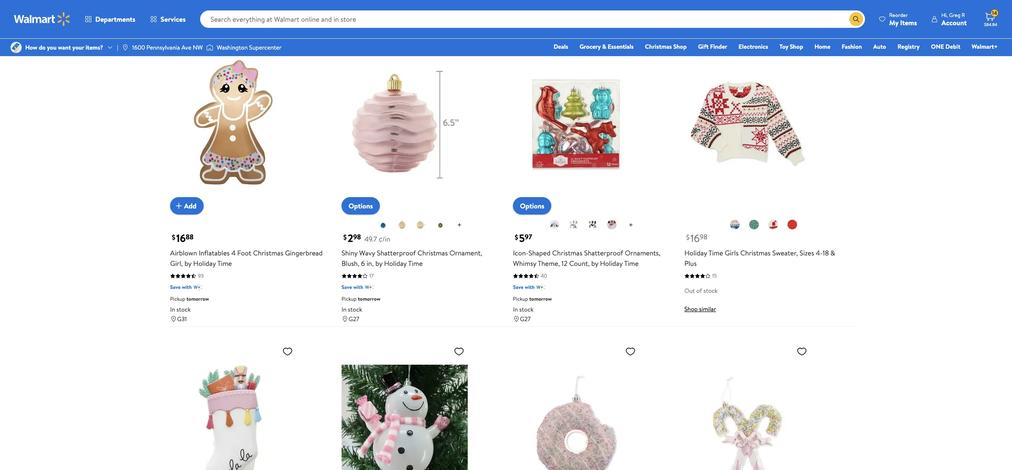 Task type: describe. For each thing, give the bounding box(es) containing it.
98 for 2
[[353, 232, 361, 242]]

gold pumpkin image
[[397, 219, 407, 230]]

& inside holiday time girls christmas sweater, sizes 4-18 & plus
[[831, 248, 836, 258]]

greg
[[949, 11, 961, 18]]

$ 16 88
[[172, 231, 194, 246]]

add to cart image
[[174, 201, 184, 211]]

holiday inside icon-shaped christmas shatterproof ornaments, whimsy theme, 12 count, by holiday time
[[600, 259, 623, 268]]

tomorrow for 5
[[530, 295, 552, 303]]

$ 16 98
[[686, 231, 708, 246]]

98 for 16
[[700, 232, 708, 242]]

shop similar button
[[685, 305, 716, 313]]

your
[[72, 43, 84, 52]]

foot
[[237, 248, 251, 258]]

christmas shop link
[[641, 42, 691, 51]]

shop for christmas shop
[[674, 42, 687, 51]]

online
[[236, 12, 254, 21]]

mainstays aroma accents fragrance plug, fa la la stocking image
[[170, 343, 296, 470]]

add to favorites list, pink and white standing jumbo snowman decorative figurine ornament, 7.5 in, by holiday time image
[[454, 346, 464, 357]]

gift
[[698, 42, 709, 51]]

registry
[[898, 42, 920, 51]]

you
[[47, 43, 57, 52]]

$ 2 98 49.7 ¢/in shiny wavy shatterproof christmas ornament, blush, 6 in, by holiday time
[[342, 231, 482, 268]]

time inside $ 2 98 49.7 ¢/in shiny wavy shatterproof christmas ornament, blush, 6 in, by holiday time
[[408, 259, 423, 268]]

16 for $ 16 88
[[176, 231, 186, 246]]

ornament,
[[450, 248, 482, 258]]

essentials
[[608, 42, 634, 51]]

walmart+ link
[[968, 42, 1002, 51]]

grocery & essentials
[[580, 42, 634, 51]]

2
[[348, 231, 353, 246]]

6
[[361, 259, 365, 268]]

nw
[[193, 43, 203, 52]]

airblown inflatables 4 foot christmas gingerbread girl, by holiday time
[[170, 248, 323, 268]]

1600
[[132, 43, 145, 52]]

do
[[39, 43, 46, 52]]

14
[[993, 9, 998, 17]]

 image for washington supercenter
[[206, 43, 213, 52]]

of
[[697, 286, 702, 295]]

grocery
[[580, 42, 601, 51]]

fashion
[[842, 42, 862, 51]]

holiday time girls christmas sweater, sizes 4-18 & plus
[[685, 248, 836, 268]]

registry link
[[894, 42, 924, 51]]

purchased
[[203, 12, 234, 21]]

patchwork image
[[768, 219, 779, 230]]

christmas inside christmas shop 'link'
[[645, 42, 672, 51]]

whimsy
[[513, 259, 537, 268]]

legal information image
[[258, 13, 265, 20]]

stock for 5
[[520, 305, 534, 314]]

$ for $ 16 98
[[686, 233, 690, 242]]

time inside "airblown inflatables 4 foot christmas gingerbread girl, by holiday time"
[[217, 259, 232, 268]]

ornaments,
[[625, 248, 661, 258]]

options link for 49.7 ¢/in
[[342, 197, 380, 215]]

auto link
[[870, 42, 890, 51]]

shiny wavy shatterproof christmas ornament, blush, 6 in, by holiday time image
[[342, 37, 468, 208]]

navy/gold image
[[587, 219, 598, 230]]

wavy
[[359, 248, 375, 258]]

christmas inside holiday time girls christmas sweater, sizes 4-18 & plus
[[741, 248, 771, 258]]

with for 16
[[182, 283, 192, 291]]

deals
[[554, 42, 568, 51]]

in stock for 49.7 ¢/in
[[342, 305, 362, 314]]

save with for 49.7 ¢/in
[[342, 283, 363, 291]]

in stock for 16
[[170, 305, 191, 314]]

christmas shop
[[645, 42, 687, 51]]

plus
[[685, 259, 697, 268]]

by inside "airblown inflatables 4 foot christmas gingerbread girl, by holiday time"
[[185, 259, 192, 268]]

shatterproof inside $ 2 98 49.7 ¢/in shiny wavy shatterproof christmas ornament, blush, 6 in, by holiday time
[[377, 248, 416, 258]]

97
[[525, 232, 532, 242]]

price
[[168, 12, 184, 21]]

pink and white standing jumbo snowman decorative figurine ornament, 7.5 in, by holiday time image
[[342, 343, 468, 470]]

shop similar
[[685, 305, 716, 313]]

shatterproof inside icon-shaped christmas shatterproof ornaments, whimsy theme, 12 count, by holiday time
[[584, 248, 623, 258]]

g27 for 5
[[520, 315, 531, 323]]

supercenter
[[249, 43, 282, 52]]

christmas inside $ 2 98 49.7 ¢/in shiny wavy shatterproof christmas ornament, blush, 6 in, by holiday time
[[418, 248, 448, 258]]

christmas inside "airblown inflatables 4 foot christmas gingerbread girl, by holiday time"
[[253, 248, 283, 258]]

blue image
[[378, 219, 388, 230]]

40
[[541, 272, 547, 279]]

sizes
[[800, 248, 815, 258]]

best seller
[[345, 24, 369, 32]]

electronics
[[739, 42, 768, 51]]

$ for $ 5 97
[[515, 233, 518, 242]]

pickup tomorrow for 5
[[513, 295, 552, 303]]

blush/champagne image
[[549, 219, 560, 230]]

clear search field text image
[[839, 15, 846, 22]]

pink and white sprinkles jumbo candy cane decorative ornament, 7.4 in, by holiday time image
[[685, 343, 811, 470]]

12
[[562, 259, 568, 268]]

services button
[[143, 9, 193, 30]]

1600 pennsylvania ave nw
[[132, 43, 203, 52]]

$ for $ 2 98 49.7 ¢/in shiny wavy shatterproof christmas ornament, blush, 6 in, by holiday time
[[343, 233, 347, 242]]

departments
[[95, 14, 135, 24]]

tomorrow for 16
[[186, 295, 209, 303]]

+ button for 5
[[622, 218, 640, 232]]

add button
[[170, 197, 204, 215]]

walmart plus image
[[537, 283, 545, 292]]

green image
[[435, 219, 446, 230]]

ave
[[181, 43, 191, 52]]

home link
[[811, 42, 835, 51]]

stock for 16
[[177, 305, 191, 314]]

add to favorites list, airblown inflatables 4 foot christmas gingerbread girl, by holiday time image
[[283, 41, 293, 51]]

|
[[117, 43, 118, 52]]

inflatables
[[199, 248, 230, 258]]

price when purchased online
[[168, 12, 254, 21]]

gold solid image
[[416, 219, 426, 230]]

pickup tomorrow for 16
[[170, 295, 209, 303]]

¢/in
[[379, 234, 391, 244]]

save for 16
[[170, 283, 181, 291]]

hi,
[[942, 11, 948, 18]]

 image for 1600 pennsylvania ave nw
[[122, 44, 129, 51]]

debit
[[946, 42, 961, 51]]

Search search field
[[200, 10, 865, 28]]

in for 5
[[513, 305, 518, 314]]

stock for 49.7 ¢/in
[[348, 305, 362, 314]]

items
[[901, 18, 917, 27]]

pickup for 49.7 ¢/in
[[342, 295, 357, 303]]

jumbo pink donut christmas ornament, 6.3", by holiday time image
[[513, 343, 639, 470]]

one debit
[[931, 42, 961, 51]]

when
[[186, 12, 202, 21]]

best
[[345, 24, 355, 32]]

$84.84
[[985, 21, 998, 27]]

options for 5
[[520, 201, 545, 211]]

16 for $ 16 98
[[691, 231, 700, 246]]

airblown
[[170, 248, 197, 258]]

add to favorites list, pink and white sprinkles jumbo candy cane decorative ornament, 7.4 in, by holiday time image
[[797, 346, 807, 357]]

fairisle image
[[730, 219, 740, 230]]

options for 49.7 ¢/in
[[349, 201, 373, 211]]

toy shop
[[780, 42, 804, 51]]

+ button for 49.7 ¢/in
[[450, 218, 469, 232]]

items?
[[86, 43, 103, 52]]

theme,
[[538, 259, 560, 268]]

sweater,
[[773, 248, 798, 258]]

toy
[[780, 42, 789, 51]]



Task type: locate. For each thing, give the bounding box(es) containing it.
shatterproof up count,
[[584, 248, 623, 258]]

2 with from the left
[[353, 283, 363, 291]]

17
[[370, 272, 374, 279]]

washington supercenter
[[217, 43, 282, 52]]

tomorrow for 49.7 ¢/in
[[358, 295, 381, 303]]

1 16 from the left
[[176, 231, 186, 246]]

$ inside the $ 5 97
[[515, 233, 518, 242]]

$ 5 97
[[515, 231, 532, 246]]

save with down the girl,
[[170, 283, 192, 291]]

add to favorites list, holiday time girls christmas sweater, sizes 4-18 & plus image
[[797, 41, 807, 51]]

holiday time girls christmas sweater, sizes 4-18 & plus image
[[685, 37, 811, 208]]

save with for 16
[[170, 283, 192, 291]]

0 horizontal spatial shatterproof
[[377, 248, 416, 258]]

pickup for 16
[[170, 295, 185, 303]]

3 with from the left
[[525, 283, 535, 291]]

$ inside $ 16 88
[[172, 233, 175, 242]]

one debit link
[[927, 42, 965, 51]]

icon-shaped christmas shatterproof ornaments, whimsy theme, 12 count, by holiday time image
[[513, 37, 639, 208]]

save left walmart plus icon
[[513, 283, 524, 291]]

2 in stock from the left
[[342, 305, 362, 314]]

pickup up 'g31'
[[170, 295, 185, 303]]

98 inside $ 2 98 49.7 ¢/in shiny wavy shatterproof christmas ornament, blush, 6 in, by holiday time
[[353, 232, 361, 242]]

4 $ from the left
[[686, 233, 690, 242]]

3 pickup from the left
[[513, 295, 528, 303]]

1 pickup from the left
[[170, 295, 185, 303]]

1 in from the left
[[170, 305, 175, 314]]

2 + from the left
[[629, 219, 634, 230]]

tomorrow
[[186, 295, 209, 303], [358, 295, 381, 303], [530, 295, 552, 303]]

tomorrow down 17
[[358, 295, 381, 303]]

pennsylvania
[[146, 43, 180, 52]]

add to favorites list, shiny wavy shatterproof christmas ornament, blush, 6 in, by holiday time image
[[454, 41, 464, 51]]

g31
[[177, 315, 187, 323]]

washington
[[217, 43, 248, 52]]

1 tomorrow from the left
[[186, 295, 209, 303]]

account
[[942, 18, 967, 27]]

$ for $ 16 88
[[172, 233, 175, 242]]

save with down blush,
[[342, 283, 363, 291]]

reindeer image
[[787, 219, 798, 230]]

seller
[[356, 24, 369, 32]]

out of stock
[[685, 286, 718, 295]]

save with for 5
[[513, 283, 535, 291]]

1 horizontal spatial  image
[[206, 43, 213, 52]]

2 options from the left
[[520, 201, 545, 211]]

1 98 from the left
[[353, 232, 361, 242]]

2 horizontal spatial with
[[525, 283, 535, 291]]

holiday inside "airblown inflatables 4 foot christmas gingerbread girl, by holiday time"
[[193, 259, 216, 268]]

with
[[182, 283, 192, 291], [353, 283, 363, 291], [525, 283, 535, 291]]

christmas inside icon-shaped christmas shatterproof ornaments, whimsy theme, 12 count, by holiday time
[[552, 248, 583, 258]]

+ for 5
[[629, 219, 634, 230]]

2 g27 from the left
[[520, 315, 531, 323]]

holiday inside holiday time girls christmas sweater, sizes 4-18 & plus
[[685, 248, 707, 258]]

holiday inside $ 2 98 49.7 ¢/in shiny wavy shatterproof christmas ornament, blush, 6 in, by holiday time
[[384, 259, 407, 268]]

2 tomorrow from the left
[[358, 295, 381, 303]]

walmart image
[[14, 12, 71, 26]]

1 horizontal spatial 98
[[700, 232, 708, 242]]

3 in from the left
[[513, 305, 518, 314]]

finder
[[710, 42, 728, 51]]

+ right green icon
[[457, 219, 462, 230]]

with down the girl,
[[182, 283, 192, 291]]

walmart plus image for 16
[[194, 283, 202, 292]]

walmart plus image for 49.7 ¢/in
[[365, 283, 374, 292]]

with left walmart plus icon
[[525, 283, 535, 291]]

add to favorites list, icon-shaped christmas shatterproof ornaments, whimsy theme, 12 count, by holiday time image
[[626, 41, 636, 51]]

walmart+
[[972, 42, 998, 51]]

$ up plus on the right of page
[[686, 233, 690, 242]]

88
[[186, 232, 194, 242]]

$ inside the $ 16 98
[[686, 233, 690, 242]]

1 horizontal spatial save with
[[342, 283, 363, 291]]

1 in stock from the left
[[170, 305, 191, 314]]

options link for 5
[[513, 197, 552, 215]]

services
[[161, 14, 186, 24]]

0 horizontal spatial in
[[170, 305, 175, 314]]

93
[[198, 272, 204, 279]]

0 horizontal spatial 16
[[176, 231, 186, 246]]

pickup tomorrow down walmart plus icon
[[513, 295, 552, 303]]

$ left 5
[[515, 233, 518, 242]]

time inside icon-shaped christmas shatterproof ornaments, whimsy theme, 12 count, by holiday time
[[624, 259, 639, 268]]

$
[[172, 233, 175, 242], [343, 233, 347, 242], [515, 233, 518, 242], [686, 233, 690, 242]]

time down 'gold solid' image
[[408, 259, 423, 268]]

shop left "gift"
[[674, 42, 687, 51]]

2 save with from the left
[[342, 283, 363, 291]]

3 $ from the left
[[515, 233, 518, 242]]

1 horizontal spatial pickup
[[342, 295, 357, 303]]

1 with from the left
[[182, 283, 192, 291]]

by right the in,
[[375, 259, 383, 268]]

0 horizontal spatial with
[[182, 283, 192, 291]]

5
[[519, 231, 525, 246]]

walmart plus image down 17
[[365, 283, 374, 292]]

blush,
[[342, 259, 360, 268]]

christmas right the foot
[[253, 248, 283, 258]]

3 in stock from the left
[[513, 305, 534, 314]]

4-
[[816, 248, 823, 258]]

one
[[931, 42, 944, 51]]

shiny
[[342, 248, 358, 258]]

16 up airblown
[[176, 231, 186, 246]]

0 vertical spatial &
[[602, 42, 607, 51]]

tomorrow down walmart plus icon
[[530, 295, 552, 303]]

0 horizontal spatial g27
[[349, 315, 359, 323]]

1 horizontal spatial options link
[[513, 197, 552, 215]]

airblown inflatables 4 foot christmas gingerbread girl, by holiday time image
[[170, 37, 296, 208]]

gingerbread
[[285, 248, 323, 258]]

2 horizontal spatial tomorrow
[[530, 295, 552, 303]]

pickup for 5
[[513, 295, 528, 303]]

pickup tomorrow for 49.7 ¢/in
[[342, 295, 381, 303]]

0 horizontal spatial in stock
[[170, 305, 191, 314]]

 image right nw
[[206, 43, 213, 52]]

icon-
[[513, 248, 529, 258]]

1 horizontal spatial g27
[[520, 315, 531, 323]]

with down 6 at the bottom left
[[353, 283, 363, 291]]

with for 49.7 ¢/in
[[353, 283, 363, 291]]

1 horizontal spatial + button
[[622, 218, 640, 232]]

 image
[[206, 43, 213, 52], [122, 44, 129, 51]]

by inside icon-shaped christmas shatterproof ornaments, whimsy theme, 12 count, by holiday time
[[592, 259, 599, 268]]

0 horizontal spatial save with
[[170, 283, 192, 291]]

in stock for 5
[[513, 305, 534, 314]]

similar
[[699, 305, 716, 313]]

2 horizontal spatial save
[[513, 283, 524, 291]]

shop right toy
[[790, 42, 804, 51]]

out
[[685, 286, 695, 295]]

options link up blue icon
[[342, 197, 380, 215]]

& right 18
[[831, 248, 836, 258]]

98
[[353, 232, 361, 242], [700, 232, 708, 242]]

hi, greg r account
[[942, 11, 967, 27]]

18
[[823, 248, 829, 258]]

2 by from the left
[[375, 259, 383, 268]]

g27 for 49.7 ¢/in
[[349, 315, 359, 323]]

by down airblown
[[185, 259, 192, 268]]

1 horizontal spatial walmart plus image
[[365, 283, 374, 292]]

2 16 from the left
[[691, 231, 700, 246]]

0 horizontal spatial &
[[602, 42, 607, 51]]

home
[[815, 42, 831, 51]]

gift finder link
[[694, 42, 732, 51]]

options up 2
[[349, 201, 373, 211]]

want
[[58, 43, 71, 52]]

2 $ from the left
[[343, 233, 347, 242]]

2 walmart plus image from the left
[[365, 283, 374, 292]]

shop left similar
[[685, 305, 698, 313]]

pickup tomorrow up 'g31'
[[170, 295, 209, 303]]

2 horizontal spatial by
[[592, 259, 599, 268]]

save with left walmart plus icon
[[513, 283, 535, 291]]

my
[[890, 18, 899, 27]]

1 vertical spatial &
[[831, 248, 836, 258]]

save with
[[170, 283, 192, 291], [342, 283, 363, 291], [513, 283, 535, 291]]

icon-shaped christmas shatterproof ornaments, whimsy theme, 12 count, by holiday time
[[513, 248, 661, 268]]

time down the 'ornaments,'
[[624, 259, 639, 268]]

3 by from the left
[[592, 259, 599, 268]]

0 horizontal spatial save
[[170, 283, 181, 291]]

girl,
[[170, 259, 183, 268]]

save down blush,
[[342, 283, 352, 291]]

 image right the |
[[122, 44, 129, 51]]

gift finder
[[698, 42, 728, 51]]

+ button right red/black/white/silver image
[[622, 218, 640, 232]]

pickup down 'whimsy'
[[513, 295, 528, 303]]

1 save with from the left
[[170, 283, 192, 291]]

0 horizontal spatial +
[[457, 219, 462, 230]]

in for 16
[[170, 305, 175, 314]]

0 horizontal spatial by
[[185, 259, 192, 268]]

1 horizontal spatial shatterproof
[[584, 248, 623, 258]]

christmas right girls
[[741, 248, 771, 258]]

time
[[709, 248, 723, 258], [217, 259, 232, 268], [408, 259, 423, 268], [624, 259, 639, 268]]

0 horizontal spatial 98
[[353, 232, 361, 242]]

0 horizontal spatial + button
[[450, 218, 469, 232]]

shop inside 'link'
[[674, 42, 687, 51]]

in stock
[[170, 305, 191, 314], [342, 305, 362, 314], [513, 305, 534, 314]]

2 horizontal spatial pickup tomorrow
[[513, 295, 552, 303]]

shop for toy shop
[[790, 42, 804, 51]]

2 horizontal spatial in stock
[[513, 305, 534, 314]]

2 pickup from the left
[[342, 295, 357, 303]]

Walmart Site-Wide search field
[[200, 10, 865, 28]]

g27
[[349, 315, 359, 323], [520, 315, 531, 323]]

2 pickup tomorrow from the left
[[342, 295, 381, 303]]

+
[[457, 219, 462, 230], [629, 219, 634, 230]]

1 options link from the left
[[342, 197, 380, 215]]

2 save from the left
[[342, 283, 352, 291]]

1 horizontal spatial &
[[831, 248, 836, 258]]

2 shatterproof from the left
[[584, 248, 623, 258]]

grocery & essentials link
[[576, 42, 638, 51]]

2 options link from the left
[[513, 197, 552, 215]]

16 up plus on the right of page
[[691, 231, 700, 246]]

how do you want your items?
[[25, 43, 103, 52]]

1 + from the left
[[457, 219, 462, 230]]

in for 49.7 ¢/in
[[342, 305, 347, 314]]

shatterproof down '¢/in'
[[377, 248, 416, 258]]

pickup tomorrow down 17
[[342, 295, 381, 303]]

0 horizontal spatial walmart plus image
[[194, 283, 202, 292]]

&
[[602, 42, 607, 51], [831, 248, 836, 258]]

red/black/white/silver image
[[607, 219, 617, 230]]

1 horizontal spatial 16
[[691, 231, 700, 246]]

tomorrow down "93"
[[186, 295, 209, 303]]

1 horizontal spatial tomorrow
[[358, 295, 381, 303]]

+ right red/black/white/silver image
[[629, 219, 634, 230]]

3 tomorrow from the left
[[530, 295, 552, 303]]

holiday up "93"
[[193, 259, 216, 268]]

1 horizontal spatial in
[[342, 305, 347, 314]]

1 horizontal spatial options
[[520, 201, 545, 211]]

options up the '97'
[[520, 201, 545, 211]]

r
[[962, 11, 965, 18]]

3 save with from the left
[[513, 283, 535, 291]]

by right count,
[[592, 259, 599, 268]]

1 shatterproof from the left
[[377, 248, 416, 258]]

reorder my items
[[890, 11, 917, 27]]

walmart plus image
[[194, 283, 202, 292], [365, 283, 374, 292]]

1 options from the left
[[349, 201, 373, 211]]

1 g27 from the left
[[349, 315, 359, 323]]

2 horizontal spatial pickup
[[513, 295, 528, 303]]

1 $ from the left
[[172, 233, 175, 242]]

0 horizontal spatial options link
[[342, 197, 380, 215]]

options link
[[342, 197, 380, 215], [513, 197, 552, 215]]

stock
[[704, 286, 718, 295], [177, 305, 191, 314], [348, 305, 362, 314], [520, 305, 534, 314]]

add to favorites list, mainstays aroma accents fragrance plug, fa la la stocking image
[[283, 346, 293, 357]]

0 horizontal spatial options
[[349, 201, 373, 211]]

$ inside $ 2 98 49.7 ¢/in shiny wavy shatterproof christmas ornament, blush, 6 in, by holiday time
[[343, 233, 347, 242]]

shop
[[674, 42, 687, 51], [790, 42, 804, 51], [685, 305, 698, 313]]

3 save from the left
[[513, 283, 524, 291]]

 image
[[10, 42, 22, 53]]

shaped
[[529, 248, 551, 258]]

1 by from the left
[[185, 259, 192, 268]]

save for 5
[[513, 283, 524, 291]]

& right the grocery
[[602, 42, 607, 51]]

reorder
[[890, 11, 908, 18]]

add to favorites list, jumbo pink donut christmas ornament, 6.3", by holiday time image
[[626, 346, 636, 357]]

options link up the blush/champagne image
[[513, 197, 552, 215]]

save down the girl,
[[170, 283, 181, 291]]

$ left 88
[[172, 233, 175, 242]]

holiday right count,
[[600, 259, 623, 268]]

christmas down green icon
[[418, 248, 448, 258]]

2 horizontal spatial in
[[513, 305, 518, 314]]

1 horizontal spatial by
[[375, 259, 383, 268]]

+ button right green icon
[[450, 218, 469, 232]]

2 + button from the left
[[622, 218, 640, 232]]

toy shop link
[[776, 42, 807, 51]]

+ for 49.7 ¢/in
[[457, 219, 462, 230]]

98 inside the $ 16 98
[[700, 232, 708, 242]]

owl image
[[749, 219, 760, 230]]

1 horizontal spatial with
[[353, 283, 363, 291]]

2 in from the left
[[342, 305, 347, 314]]

count,
[[569, 259, 590, 268]]

pickup down blush,
[[342, 295, 357, 303]]

1 pickup tomorrow from the left
[[170, 295, 209, 303]]

2 98 from the left
[[700, 232, 708, 242]]

0 horizontal spatial  image
[[122, 44, 129, 51]]

search icon image
[[853, 16, 860, 23]]

add
[[184, 201, 197, 211]]

options
[[349, 201, 373, 211], [520, 201, 545, 211]]

by inside $ 2 98 49.7 ¢/in shiny wavy shatterproof christmas ornament, blush, 6 in, by holiday time
[[375, 259, 383, 268]]

4
[[231, 248, 236, 258]]

1 horizontal spatial save
[[342, 283, 352, 291]]

15
[[713, 272, 717, 279]]

time down 4
[[217, 259, 232, 268]]

christmas right add to favorites list, icon-shaped christmas shatterproof ornaments, whimsy theme, 12 count, by holiday time
[[645, 42, 672, 51]]

$ left 2
[[343, 233, 347, 242]]

0 horizontal spatial tomorrow
[[186, 295, 209, 303]]

0 horizontal spatial pickup
[[170, 295, 185, 303]]

3 pickup tomorrow from the left
[[513, 295, 552, 303]]

deals link
[[550, 42, 572, 51]]

save for 49.7 ¢/in
[[342, 283, 352, 291]]

time inside holiday time girls christmas sweater, sizes 4-18 & plus
[[709, 248, 723, 258]]

1 save from the left
[[170, 283, 181, 291]]

how
[[25, 43, 37, 52]]

holiday up plus on the right of page
[[685, 248, 707, 258]]

with for 5
[[525, 283, 535, 291]]

0 horizontal spatial pickup tomorrow
[[170, 295, 209, 303]]

1 horizontal spatial +
[[629, 219, 634, 230]]

walmart plus image down "93"
[[194, 283, 202, 292]]

1 horizontal spatial in stock
[[342, 305, 362, 314]]

1 horizontal spatial pickup tomorrow
[[342, 295, 381, 303]]

holiday right the in,
[[384, 259, 407, 268]]

auto
[[874, 42, 887, 51]]

christmas up the 12
[[552, 248, 583, 258]]

electronics link
[[735, 42, 772, 51]]

time left girls
[[709, 248, 723, 258]]

2 horizontal spatial save with
[[513, 283, 535, 291]]

1 walmart plus image from the left
[[194, 283, 202, 292]]

save
[[170, 283, 181, 291], [342, 283, 352, 291], [513, 283, 524, 291]]

champagne/white image
[[568, 219, 579, 230]]

1 + button from the left
[[450, 218, 469, 232]]

girls
[[725, 248, 739, 258]]



Task type: vqa. For each thing, say whether or not it's contained in the screenshot.
the left Mccormick
no



